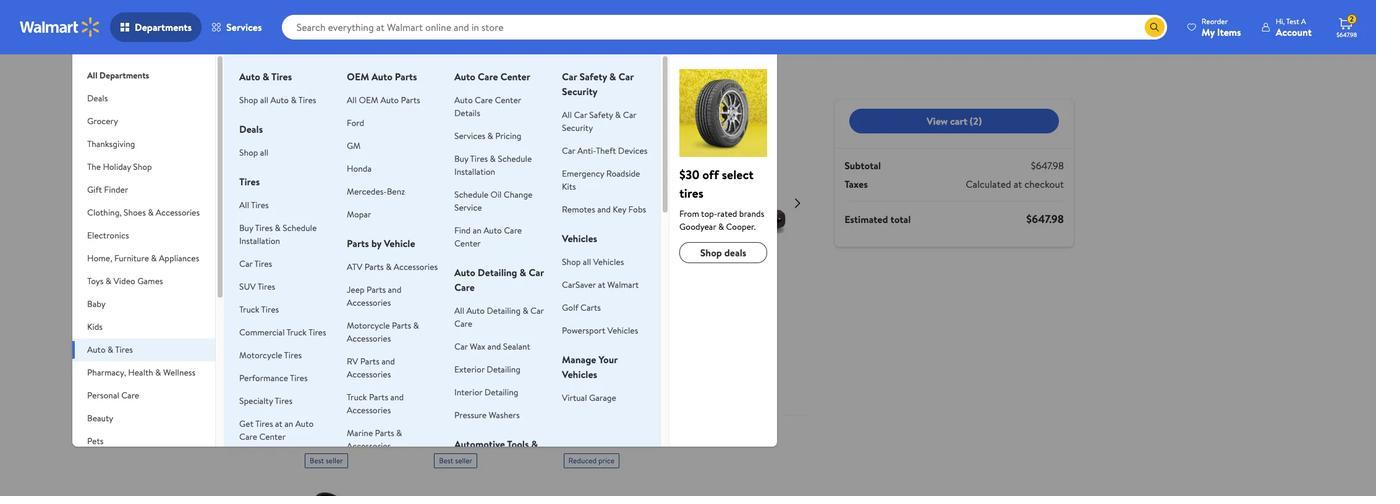 Task type: vqa. For each thing, say whether or not it's contained in the screenshot.
bottommost Truck
yes



Task type: locate. For each thing, give the bounding box(es) containing it.
an inside the get tires at an auto care center
[[284, 418, 293, 430]]

marine
[[347, 427, 373, 440]]

and right the wax on the left of page
[[488, 341, 501, 353]]

1 horizontal spatial an
[[473, 224, 481, 237]]

shop
[[239, 94, 258, 106], [239, 147, 258, 159], [133, 161, 152, 173], [700, 246, 722, 260], [562, 256, 581, 268]]

3 toddler from the left
[[591, 316, 623, 330]]

product group containing options
[[693, 132, 801, 410]]

and inside rv parts and accessories
[[382, 355, 395, 368]]

bought
[[387, 108, 426, 125]]

detailing down car wax and sealant
[[487, 364, 521, 376]]

center down specialty tires
[[259, 431, 286, 443]]

options down the goodyear at the top
[[703, 258, 733, 271]]

truck down suv
[[239, 304, 259, 316]]

jeep
[[347, 284, 365, 296]]

departments up all departments link
[[135, 20, 192, 34]]

Walmart Site-Wide search field
[[282, 15, 1167, 40]]

parts inside marine parts & accessories
[[375, 427, 394, 440]]

care up the wax on the left of page
[[454, 318, 472, 330]]

automotive
[[454, 438, 505, 451]]

and inside truck parts and accessories
[[390, 391, 404, 404]]

1 horizontal spatial best seller
[[439, 455, 472, 466]]

car up all car safety & car security link
[[619, 70, 634, 83]]

2 horizontal spatial from
[[679, 208, 699, 220]]

2 6 from the left
[[444, 343, 450, 357]]

accessories for motorcycle parts & accessories
[[347, 333, 391, 345]]

auto inside find an auto care center
[[484, 224, 502, 237]]

tires inside "dropdown button"
[[115, 344, 133, 356]]

shop up all tires link
[[239, 147, 258, 159]]

motorcycle down commercial
[[239, 349, 282, 362]]

parts right the jeep
[[367, 284, 386, 296]]

price
[[469, 138, 485, 149], [598, 455, 615, 466]]

1 horizontal spatial toddler
[[461, 316, 493, 330]]

best seller down automotive
[[439, 455, 472, 466]]

detailing for auto
[[478, 266, 517, 279]]

accessories down gift finder dropdown button
[[156, 206, 200, 219]]

(2)
[[970, 114, 982, 128]]

at left checkout in the top right of the page
[[1014, 177, 1022, 191]]

2 options from the left
[[573, 258, 604, 271]]

1 vertical spatial reduced
[[569, 455, 597, 466]]

2 vertical spatial schedule
[[283, 222, 317, 234]]

2 vertical spatial at
[[275, 418, 282, 430]]

parts inside rv parts and accessories
[[360, 355, 380, 368]]

kids inside from $19.99 crocs toddler & kids crocband clog, sizes 4-6
[[504, 316, 522, 330]]

grocery button
[[72, 110, 215, 133]]

1-day shipping for crocs toddler & kids classic glitter clog, sizes 4-6 470
[[307, 381, 352, 392]]

an inside find an auto care center
[[473, 224, 481, 237]]

4- left the wax on the left of page
[[434, 343, 444, 357]]

0 vertical spatial $647.98
[[1337, 30, 1357, 39]]

checkout
[[1025, 177, 1064, 191]]

0 horizontal spatial an
[[284, 418, 293, 430]]

crocs for from $19.99 crocs toddler & kids crocband clog, sizes 4-6
[[434, 316, 459, 330]]

1 vertical spatial customers
[[302, 425, 360, 442]]

1 toddler from the left
[[332, 316, 364, 330]]

from $19.99 crocs toddler & kids baya clog
[[564, 297, 652, 343]]

car down car safety & car security
[[574, 109, 587, 121]]

2 horizontal spatial 1-
[[566, 368, 571, 378]]

best up the 'emergency'
[[569, 138, 583, 149]]

crocs toddler & kids baya clog image
[[564, 156, 672, 265], [305, 473, 413, 496]]

parts for rv parts and accessories
[[360, 355, 380, 368]]

pharmacy, health & wellness
[[87, 367, 195, 379]]

1 horizontal spatial 6
[[444, 343, 450, 357]]

crocs
[[305, 316, 330, 330], [434, 316, 459, 330], [564, 316, 589, 330]]

from inside $30 off select tires from top-rated brands goodyear & cooper.
[[679, 208, 699, 220]]

shop for shop all vehicles
[[562, 256, 581, 268]]

all
[[260, 94, 268, 106], [260, 147, 268, 159], [583, 256, 591, 268]]

parts inside jeep parts and accessories
[[367, 284, 386, 296]]

motorcycle down jeep parts and accessories link
[[347, 320, 390, 332]]

toddler for from $19.99 crocs toddler & kids crocband clog, sizes 4-6
[[461, 316, 493, 330]]

product group
[[305, 132, 413, 410], [434, 132, 542, 410], [564, 132, 672, 410], [693, 132, 801, 410], [305, 449, 413, 496], [434, 449, 542, 496], [564, 449, 672, 496], [693, 449, 795, 496]]

accessories for clothing, shoes & accessories
[[156, 206, 200, 219]]

0 vertical spatial price
[[469, 138, 485, 149]]

0 vertical spatial auto & tires
[[239, 70, 292, 83]]

oem up all oem auto parts
[[347, 70, 369, 83]]

all for auto & tires
[[260, 94, 268, 106]]

0 horizontal spatial price
[[469, 138, 485, 149]]

accessories for marine parts & accessories
[[347, 440, 391, 453]]

& inside crocs toddler & kids classic glitter clog, sizes 4-6 470
[[366, 316, 373, 330]]

kids inside crocs toddler & kids classic glitter clog, sizes 4-6 470
[[375, 316, 393, 330]]

1-day shipping down manage
[[566, 368, 611, 378]]

best seller down customers also considered
[[310, 455, 343, 466]]

pets button
[[72, 430, 215, 453]]

0 horizontal spatial day
[[312, 381, 324, 392]]

2 horizontal spatial 1-day shipping
[[566, 368, 611, 378]]

1 horizontal spatial buy
[[454, 153, 468, 165]]

shipping down 470
[[325, 381, 352, 392]]

and down rv parts and accessories "link"
[[390, 391, 404, 404]]

4- inside from $19.99 crocs toddler & kids crocband clog, sizes 4-6
[[434, 343, 444, 357]]

parts inside motorcycle parts & accessories
[[392, 320, 411, 332]]

seller down automotive
[[455, 455, 472, 466]]

1 vertical spatial motorcycle
[[239, 349, 282, 362]]

and left key
[[597, 203, 611, 216]]

all up all tires link
[[260, 147, 268, 159]]

0 horizontal spatial at
[[275, 418, 282, 430]]

2 horizontal spatial day
[[571, 368, 582, 378]]

3 options from the left
[[703, 258, 733, 271]]

departments up deals dropdown button on the top left of page
[[99, 69, 149, 82]]

1 horizontal spatial sizes
[[503, 330, 524, 343]]

0 horizontal spatial truck
[[239, 304, 259, 316]]

2 horizontal spatial options
[[703, 258, 733, 271]]

1 vertical spatial oem
[[359, 94, 378, 106]]

parts down rv parts and accessories "link"
[[369, 391, 388, 404]]

1- inside the product group
[[307, 381, 313, 392]]

auto care center
[[454, 70, 530, 83]]

buy tires & schedule installation for bottommost buy tires & schedule installation link
[[239, 222, 317, 247]]

0 horizontal spatial sizes
[[305, 343, 326, 357]]

at down specialty tires
[[275, 418, 282, 430]]

shipping for from $19.99 crocs toddler & kids baya clog
[[584, 368, 611, 378]]

0 horizontal spatial crocs
[[305, 316, 330, 330]]

toddler inside from $19.99 crocs toddler & kids baya clog
[[591, 316, 623, 330]]

car tires link
[[239, 258, 272, 270]]

from inside from $19.99 crocs toddler & kids baya clog
[[564, 297, 589, 313]]

accessories inside motorcycle parts & accessories
[[347, 333, 391, 345]]

best
[[569, 138, 583, 149], [310, 455, 324, 466], [439, 455, 453, 466]]

$19.99 for from $19.99 crocs toddler & kids crocband clog, sizes 4-6
[[462, 297, 491, 313]]

0 horizontal spatial auto & tires
[[87, 344, 133, 356]]

all oem auto parts
[[347, 94, 420, 106]]

ford
[[347, 117, 364, 129]]

kids down jeep parts and accessories link
[[375, 316, 393, 330]]

all up carsaver
[[583, 256, 591, 268]]

day for from $19.99 crocs toddler & kids crocband clog, sizes 4-6
[[442, 381, 453, 392]]

auto inside the get tires at an auto care center
[[295, 418, 314, 430]]

$647.98 down 2
[[1337, 30, 1357, 39]]

& inside "dropdown button"
[[108, 344, 113, 356]]

6 left rv on the left bottom
[[338, 343, 343, 357]]

get tires at an auto care center link
[[239, 418, 314, 443]]

crocs inside from $19.99 crocs toddler & kids crocband clog, sizes 4-6
[[434, 316, 459, 330]]

services & pricing link
[[454, 130, 521, 142]]

care down 'health'
[[121, 389, 139, 402]]

0 vertical spatial departments
[[135, 20, 192, 34]]

detailing for interior
[[485, 386, 518, 399]]

0 vertical spatial security
[[562, 85, 598, 98]]

1 horizontal spatial schedule
[[454, 189, 488, 201]]

1 vertical spatial $647.98
[[1031, 159, 1064, 172]]

at for carsaver
[[598, 279, 605, 291]]

center up products
[[495, 94, 521, 106]]

1 vertical spatial safety
[[589, 109, 613, 121]]

crocs toddler & kids crocband clog, sizes 4-6 image
[[434, 156, 542, 265], [564, 473, 672, 496]]

rv parts and accessories
[[347, 355, 395, 381]]

powersport vehicles link
[[562, 325, 638, 337]]

parts right marine
[[375, 427, 394, 440]]

interior
[[454, 386, 482, 399]]

accessories inside jeep parts and accessories
[[347, 297, 391, 309]]

1 horizontal spatial crocs toddler & kids crocband clog, sizes 4-6 image
[[564, 473, 672, 496]]

toddler up the wax on the left of page
[[461, 316, 493, 330]]

1-day shipping for from $19.99 crocs toddler & kids baya clog
[[566, 368, 611, 378]]

motorcycle inside motorcycle parts & accessories
[[347, 320, 390, 332]]

clog,
[[367, 330, 390, 343], [478, 330, 501, 343]]

from up crocband
[[434, 297, 459, 313]]

4- left rv on the left bottom
[[328, 343, 338, 357]]

seller down customers also considered
[[326, 455, 343, 466]]

security
[[562, 85, 598, 98], [562, 122, 593, 134]]

1 horizontal spatial options
[[573, 258, 604, 271]]

at inside the get tires at an auto care center
[[275, 418, 282, 430]]

2 options link from the left
[[564, 255, 614, 274]]

services inside dropdown button
[[226, 20, 262, 34]]

& inside from $19.99 crocs toddler & kids crocband clog, sizes 4-6
[[496, 316, 502, 330]]

detailing inside all auto detailing & car care
[[487, 305, 521, 317]]

1 $19.99 from the left
[[462, 297, 491, 313]]

2 $19.99 from the left
[[591, 297, 621, 313]]

care down get
[[239, 431, 257, 443]]

0 vertical spatial truck
[[239, 304, 259, 316]]

1 crocs from the left
[[305, 316, 330, 330]]

added
[[665, 71, 697, 86]]

toys & video games button
[[72, 270, 215, 293]]

all inside all auto detailing & car care
[[454, 305, 464, 317]]

accessories inside rv parts and accessories
[[347, 368, 391, 381]]

golf
[[562, 302, 579, 314]]

$19.99 inside from $19.99 crocs toddler & kids crocband clog, sizes 4-6
[[462, 297, 491, 313]]

car anti-theft devices link
[[562, 145, 648, 157]]

0 horizontal spatial buy tires & schedule installation
[[239, 222, 317, 247]]

all up "shop all" link
[[260, 94, 268, 106]]

pharmacy, health & wellness button
[[72, 362, 215, 385]]

services for services & pricing
[[454, 130, 485, 142]]

1 vertical spatial also
[[363, 425, 384, 442]]

0 horizontal spatial motorcycle
[[239, 349, 282, 362]]

specialty
[[239, 395, 273, 407]]

truck inside truck parts and accessories
[[347, 391, 367, 404]]

goodyear
[[679, 221, 716, 233]]

detailing for exterior
[[487, 364, 521, 376]]

1 security from the top
[[562, 85, 598, 98]]

care inside find an auto care center
[[504, 224, 522, 237]]

detailing
[[478, 266, 517, 279], [487, 305, 521, 317], [487, 364, 521, 376], [485, 386, 518, 399]]

search icon image
[[1150, 22, 1160, 32]]

2 vertical spatial truck
[[347, 391, 367, 404]]

and for truck parts and accessories
[[390, 391, 404, 404]]

customers
[[302, 108, 360, 125], [302, 425, 360, 442]]

1 vertical spatial buy tires & schedule installation link
[[239, 222, 317, 247]]

off
[[703, 166, 719, 183]]

accessories inside marine parts & accessories
[[347, 440, 391, 453]]

shop all vehicles
[[562, 256, 624, 268]]

0 horizontal spatial 1-
[[307, 381, 313, 392]]

accessories inside truck parts and accessories
[[347, 404, 391, 417]]

schedule oil change service
[[454, 189, 533, 214]]

my
[[1202, 25, 1215, 39]]

garage
[[589, 392, 616, 404]]

1-day shipping inside the product group
[[307, 381, 352, 392]]

0 horizontal spatial 6
[[338, 343, 343, 357]]

shop down thanksgiving dropdown button
[[133, 161, 152, 173]]

next slide for customers also bought these products list image
[[785, 191, 810, 216]]

toddler for from $19.99 crocs toddler & kids baya clog
[[591, 316, 623, 330]]

1 options from the left
[[444, 258, 474, 271]]

from inside from $19.99 crocs toddler & kids crocband clog, sizes 4-6
[[434, 297, 459, 313]]

2 horizontal spatial truck
[[347, 391, 367, 404]]

auto & tires up shop all auto & tires link
[[239, 70, 292, 83]]

1 horizontal spatial motorcycle
[[347, 320, 390, 332]]

hi, test a account
[[1276, 16, 1312, 39]]

1-day shipping down exterior
[[437, 381, 481, 392]]

1 options link from the left
[[434, 255, 484, 274]]

0 horizontal spatial seller
[[326, 455, 343, 466]]

an right the find
[[473, 224, 481, 237]]

1 vertical spatial auto & tires
[[87, 344, 133, 356]]

1- for from $19.99 crocs toddler & kids crocband clog, sizes 4-6
[[437, 381, 442, 392]]

jeep parts and accessories link
[[347, 284, 401, 309]]

shop up "shop all" link
[[239, 94, 258, 106]]

electronics
[[87, 229, 129, 242]]

toys
[[87, 275, 104, 287]]

2 toddler from the left
[[461, 316, 493, 330]]

toddler inside from $19.99 crocs toddler & kids crocband clog, sizes 4-6
[[461, 316, 493, 330]]

products
[[461, 108, 509, 125]]

detailing down find an auto care center link
[[478, 266, 517, 279]]

1 horizontal spatial buy tires & schedule installation link
[[454, 153, 532, 178]]

1 vertical spatial installation
[[239, 235, 280, 247]]

walmart
[[607, 279, 639, 291]]

auto
[[239, 70, 260, 83], [372, 70, 393, 83], [454, 70, 475, 83], [270, 94, 289, 106], [380, 94, 399, 106], [454, 94, 473, 106], [484, 224, 502, 237], [454, 266, 475, 279], [466, 305, 485, 317], [87, 344, 106, 356], [295, 418, 314, 430]]

and down motorcycle parts & accessories link
[[382, 355, 395, 368]]

$647.98 for estimated total
[[1026, 211, 1064, 227]]

get
[[239, 418, 253, 430]]

crocs inside from $19.99 crocs toddler & kids baya clog
[[564, 316, 589, 330]]

shop up carsaver
[[562, 256, 581, 268]]

all inside all car safety & car security
[[562, 109, 572, 121]]

considered
[[387, 425, 446, 442]]

security up all car safety & car security link
[[562, 85, 598, 98]]

1 horizontal spatial at
[[598, 279, 605, 291]]

buy down services & pricing link at the left top of the page
[[454, 153, 468, 165]]

best left equipment
[[439, 455, 453, 466]]

shipping down exterior
[[455, 381, 481, 392]]

car up all car safety & car security
[[562, 70, 577, 83]]

sizes inside from $19.99 crocs toddler & kids crocband clog, sizes 4-6
[[503, 330, 524, 343]]

detailing up 'washers'
[[485, 386, 518, 399]]

2 vertical spatial $647.98
[[1026, 211, 1064, 227]]

a
[[1301, 16, 1306, 26]]

options link up carsaver
[[564, 255, 614, 274]]

1 vertical spatial at
[[598, 279, 605, 291]]

kids
[[375, 316, 393, 330], [504, 316, 522, 330], [634, 316, 652, 330], [87, 321, 103, 333]]

vehicles
[[562, 232, 597, 245], [593, 256, 624, 268], [607, 325, 638, 337], [562, 368, 597, 381]]

truck down 470
[[347, 391, 367, 404]]

2 horizontal spatial crocs
[[564, 316, 589, 330]]

2
[[1350, 14, 1354, 24]]

1 also from the top
[[363, 108, 384, 125]]

car
[[562, 70, 577, 83], [619, 70, 634, 83], [574, 109, 587, 121], [623, 109, 636, 121], [562, 145, 575, 157], [239, 258, 253, 270], [529, 266, 544, 279], [530, 305, 544, 317], [454, 341, 468, 353]]

2 clog, from the left
[[478, 330, 501, 343]]

center inside the get tires at an auto care center
[[259, 431, 286, 443]]

0 horizontal spatial services
[[226, 20, 262, 34]]

1 horizontal spatial from
[[564, 297, 589, 313]]

2 horizontal spatial at
[[1014, 177, 1022, 191]]

0 horizontal spatial shipping
[[325, 381, 352, 392]]

accessories inside dropdown button
[[156, 206, 200, 219]]

4- inside crocs toddler & kids classic glitter clog, sizes 4-6 470
[[328, 343, 338, 357]]

auto inside the auto detailing & car care
[[454, 266, 475, 279]]

2 horizontal spatial options link
[[693, 255, 743, 274]]

vehicles down manage
[[562, 368, 597, 381]]

carsaver
[[562, 279, 596, 291]]

$19.99 inside from $19.99 crocs toddler & kids baya clog
[[591, 297, 621, 313]]

options link
[[434, 255, 484, 274], [564, 255, 614, 274], [693, 255, 743, 274]]

safety inside car safety & car security
[[580, 70, 607, 83]]

care inside the auto detailing & car care
[[454, 281, 475, 294]]

health
[[128, 367, 153, 379]]

2 horizontal spatial best
[[569, 138, 583, 149]]

best seller down all car safety & car security link
[[569, 138, 602, 149]]

$19.99 down carsaver at walmart
[[591, 297, 621, 313]]

truck tires link
[[239, 304, 279, 316]]

day down manage
[[571, 368, 582, 378]]

from down carsaver
[[564, 297, 589, 313]]

2 horizontal spatial schedule
[[498, 153, 532, 165]]

0 horizontal spatial options
[[444, 258, 474, 271]]

0 horizontal spatial deals
[[87, 92, 108, 104]]

gift finder
[[87, 184, 128, 196]]

exterior detailing link
[[454, 364, 521, 376]]

customers up 'gm'
[[302, 108, 360, 125]]

1 vertical spatial buy
[[239, 222, 253, 234]]

parts for motorcycle parts & accessories
[[392, 320, 411, 332]]

auto & tires button
[[72, 339, 215, 362]]

at left walmart
[[598, 279, 605, 291]]

2 security from the top
[[562, 122, 593, 134]]

0 horizontal spatial clog,
[[367, 330, 390, 343]]

schedule inside schedule oil change service
[[454, 189, 488, 201]]

roadside
[[606, 168, 640, 180]]

auto inside all auto detailing & car care
[[466, 305, 485, 317]]

0 horizontal spatial 4-
[[328, 343, 338, 357]]

toddler down the jeep
[[332, 316, 364, 330]]

0 vertical spatial reduced price
[[439, 138, 485, 149]]

accessories for rv parts and accessories
[[347, 368, 391, 381]]

0 horizontal spatial $19.99
[[462, 297, 491, 313]]

2 4- from the left
[[434, 343, 444, 357]]

parts right atv
[[365, 261, 384, 273]]

golf carts
[[562, 302, 601, 314]]

0 horizontal spatial reduced
[[439, 138, 467, 149]]

all departments link
[[72, 54, 215, 87]]

crocs for from $19.99 crocs toddler & kids baya clog
[[564, 316, 589, 330]]

detailing down the auto detailing & car care
[[487, 305, 521, 317]]

security up anti-
[[562, 122, 593, 134]]

kids down walmart
[[634, 316, 652, 330]]

parts right rv on the left bottom
[[360, 355, 380, 368]]

2 horizontal spatial toddler
[[591, 316, 623, 330]]

day for from $19.99 crocs toddler & kids baya clog
[[571, 368, 582, 378]]

parts for marine parts & accessories
[[375, 427, 394, 440]]

kids up sealant
[[504, 316, 522, 330]]

detailing inside the auto detailing & car care
[[478, 266, 517, 279]]

an down specialty tires
[[284, 418, 293, 430]]

2 crocs from the left
[[434, 316, 459, 330]]

care down schedule oil change service link
[[504, 224, 522, 237]]

also down truck parts and accessories link
[[363, 425, 384, 442]]

details
[[454, 107, 480, 119]]

buy tires & schedule installation up oil
[[454, 153, 532, 178]]

also for considered
[[363, 425, 384, 442]]

departments
[[135, 20, 192, 34], [99, 69, 149, 82]]

all auto detailing & car care
[[454, 305, 544, 330]]

1 vertical spatial services
[[454, 130, 485, 142]]

2 customers from the top
[[302, 425, 360, 442]]

1 6 from the left
[[338, 343, 343, 357]]

care inside auto care center details
[[475, 94, 493, 106]]

6 left the wax on the left of page
[[444, 343, 450, 357]]

options link inside the product group
[[693, 255, 743, 274]]

1 horizontal spatial truck
[[287, 326, 307, 339]]

safety
[[580, 70, 607, 83], [589, 109, 613, 121]]

options for from $19.99 crocs toddler & kids baya clog
[[573, 258, 604, 271]]

exterior detailing
[[454, 364, 521, 376]]

accessories down marine
[[347, 440, 391, 453]]

toddler down carts
[[591, 316, 623, 330]]

$19.99 for from $19.99 crocs toddler & kids baya clog
[[591, 297, 621, 313]]

the holiday shop
[[87, 161, 152, 173]]

1 horizontal spatial $19.99
[[591, 297, 621, 313]]

pressure washers link
[[454, 409, 520, 422]]

$30 off select tires from top-rated brands goodyear & cooper.
[[679, 166, 764, 233]]

$19.99 down the auto detailing & car care
[[462, 297, 491, 313]]

& inside all car safety & car security
[[615, 109, 621, 121]]

shipping inside the product group
[[325, 381, 352, 392]]

0 horizontal spatial 1-day shipping
[[307, 381, 352, 392]]

day inside the product group
[[312, 381, 324, 392]]

auto & tires up pharmacy,
[[87, 344, 133, 356]]

2 also from the top
[[363, 425, 384, 442]]

0 vertical spatial also
[[363, 108, 384, 125]]

seller for left crocs toddler & kids baya clog image
[[326, 455, 343, 466]]

car left anti-
[[562, 145, 575, 157]]

1 horizontal spatial day
[[442, 381, 453, 392]]

1 4- from the left
[[328, 343, 338, 357]]

deals up grocery
[[87, 92, 108, 104]]

1 horizontal spatial shipping
[[455, 381, 481, 392]]

parts inside truck parts and accessories
[[369, 391, 388, 404]]

3 crocs from the left
[[564, 316, 589, 330]]

1 horizontal spatial crocs
[[434, 316, 459, 330]]

from
[[679, 208, 699, 220], [434, 297, 459, 313], [564, 297, 589, 313]]

& inside the auto detailing & car care
[[520, 266, 526, 279]]

deals up "shop all" link
[[239, 122, 263, 136]]

and inside jeep parts and accessories
[[388, 284, 401, 296]]

and for rv parts and accessories
[[382, 355, 395, 368]]

3 options link from the left
[[693, 255, 743, 274]]

all up crocband
[[454, 305, 464, 317]]

1 customers from the top
[[302, 108, 360, 125]]

1 vertical spatial all
[[260, 147, 268, 159]]

0 vertical spatial installation
[[454, 166, 495, 178]]

0 horizontal spatial toddler
[[332, 316, 364, 330]]

options for from $19.99 crocs toddler & kids crocband clog, sizes 4-6
[[444, 258, 474, 271]]

wellness
[[163, 367, 195, 379]]

motorcycle tires
[[239, 349, 302, 362]]

oem up ford
[[359, 94, 378, 106]]

reorder
[[1202, 16, 1228, 26]]

interior detailing link
[[454, 386, 518, 399]]

customers also considered
[[302, 425, 446, 442]]

0 horizontal spatial from
[[434, 297, 459, 313]]

0 vertical spatial all
[[260, 94, 268, 106]]

care up products
[[475, 94, 493, 106]]

$647.98 down checkout in the top right of the page
[[1026, 211, 1064, 227]]

installation up oil
[[454, 166, 495, 178]]

beauty button
[[72, 407, 215, 430]]

crocs men's yukon vista ii clog sandal image
[[693, 156, 801, 265]]

center up auto care center details
[[500, 70, 530, 83]]

1 clog, from the left
[[367, 330, 390, 343]]

car left the wax on the left of page
[[454, 341, 468, 353]]

buy tires & schedule installation link up car tires link
[[239, 222, 317, 247]]

crocs left glitter
[[305, 316, 330, 330]]

departments inside dropdown button
[[135, 20, 192, 34]]

crocs up car wax and sealant
[[434, 316, 459, 330]]

best seller for crocs unisex crocband clog sandal image
[[439, 455, 472, 466]]

day right performance tires
[[312, 381, 324, 392]]

truck for tires
[[239, 304, 259, 316]]

parts
[[395, 70, 417, 83], [401, 94, 420, 106], [347, 237, 369, 250], [365, 261, 384, 273], [367, 284, 386, 296], [392, 320, 411, 332], [360, 355, 380, 368], [369, 391, 388, 404], [375, 427, 394, 440]]

options link down the find
[[434, 255, 484, 274]]

installation up car tires link
[[239, 235, 280, 247]]



Task type: describe. For each thing, give the bounding box(es) containing it.
1 vertical spatial reduced price
[[569, 455, 615, 466]]

options link for from $19.99 crocs toddler & kids baya clog
[[564, 255, 614, 274]]

care up auto care center details link
[[478, 70, 498, 83]]

clothing, shoes & accessories
[[87, 206, 200, 219]]

clothing,
[[87, 206, 122, 219]]

2 vertical spatial all
[[583, 256, 591, 268]]

remotes
[[562, 203, 595, 216]]

atv parts & accessories link
[[347, 261, 438, 273]]

& inside from $19.99 crocs toddler & kids baya clog
[[625, 316, 631, 330]]

remotes and key fobs
[[562, 203, 646, 216]]

0 vertical spatial buy
[[454, 153, 468, 165]]

deals inside dropdown button
[[87, 92, 108, 104]]

calculated
[[966, 177, 1011, 191]]

baby button
[[72, 293, 215, 316]]

Search search field
[[282, 15, 1167, 40]]

$647.98 for subtotal
[[1031, 159, 1064, 172]]

vehicles up shop all vehicles
[[562, 232, 597, 245]]

services for services
[[226, 20, 262, 34]]

honda
[[347, 163, 372, 175]]

safety inside all car safety & car security
[[589, 109, 613, 121]]

0 horizontal spatial crocs toddler & kids baya clog image
[[305, 473, 413, 496]]

parts for atv parts & accessories
[[365, 261, 384, 273]]

& inside all auto detailing & car care
[[523, 305, 528, 317]]

parts up all oem auto parts
[[395, 70, 417, 83]]

oem auto parts
[[347, 70, 417, 83]]

6 inside crocs toddler & kids classic glitter clog, sizes 4-6 470
[[338, 343, 343, 357]]

estimated total
[[845, 212, 911, 226]]

find
[[454, 224, 471, 237]]

& inside motorcycle parts & accessories
[[413, 320, 419, 332]]

commercial
[[239, 326, 285, 339]]

from for from $19.99 crocs toddler & kids baya clog
[[564, 297, 589, 313]]

0 vertical spatial schedule
[[498, 153, 532, 165]]

parts for truck parts and accessories
[[369, 391, 388, 404]]

options link for from $19.99 crocs toddler & kids crocband clog, sizes 4-6
[[434, 255, 484, 274]]

truck parts and accessories
[[347, 391, 404, 417]]

reorder my items
[[1202, 16, 1241, 39]]

shipping for from $19.99 crocs toddler & kids crocband clog, sizes 4-6
[[455, 381, 481, 392]]

washers
[[489, 409, 520, 422]]

carts
[[581, 302, 601, 314]]

0 vertical spatial oem
[[347, 70, 369, 83]]

0 horizontal spatial installation
[[239, 235, 280, 247]]

kids inside the kids dropdown button
[[87, 321, 103, 333]]

sealant
[[503, 341, 530, 353]]

specialty tires link
[[239, 395, 293, 407]]

services & pricing
[[454, 130, 521, 142]]

cart!
[[713, 71, 736, 86]]

view
[[927, 114, 948, 128]]

1 vertical spatial crocs toddler & kids crocband clog, sizes 4-6 image
[[564, 473, 672, 496]]

clog, inside crocs toddler & kids classic glitter clog, sizes 4-6 470
[[367, 330, 390, 343]]

center inside auto care center details
[[495, 94, 521, 106]]

product group containing crocs toddler & kids classic glitter clog, sizes 4-6
[[305, 132, 413, 410]]

options inside the product group
[[703, 258, 733, 271]]

2 horizontal spatial best seller
[[569, 138, 602, 149]]

select
[[722, 166, 754, 183]]

parts left "by"
[[347, 237, 369, 250]]

day for crocs toddler & kids classic glitter clog, sizes 4-6 470
[[312, 381, 324, 392]]

suv tires
[[239, 281, 275, 293]]

& inside automotive tools & equipment
[[531, 438, 538, 451]]

clear search field text image
[[1130, 22, 1140, 32]]

crocs toddler & kids classic glitter clog, sizes 4-6 image
[[305, 156, 413, 265]]

motorcycle parts & accessories link
[[347, 320, 419, 345]]

vehicles up carsaver at walmart
[[593, 256, 624, 268]]

parts up bought
[[401, 94, 420, 106]]

brands
[[739, 208, 764, 220]]

& inside $30 off select tires from top-rated brands goodyear & cooper.
[[718, 221, 724, 233]]

walmart image
[[20, 17, 100, 37]]

all up grocery
[[87, 69, 97, 82]]

shoes
[[124, 206, 146, 219]]

video
[[113, 275, 135, 287]]

home, furniture & appliances
[[87, 252, 199, 265]]

& inside car safety & car security
[[609, 70, 616, 83]]

top-
[[701, 208, 717, 220]]

emergency roadside kits link
[[562, 168, 640, 193]]

accessories for atv parts & accessories
[[394, 261, 438, 273]]

from for from $19.99 crocs toddler & kids crocband clog, sizes 4-6
[[434, 297, 459, 313]]

clog, inside from $19.99 crocs toddler & kids crocband clog, sizes 4-6
[[478, 330, 501, 343]]

tires
[[679, 185, 703, 202]]

0 horizontal spatial reduced price
[[439, 138, 485, 149]]

hi,
[[1276, 16, 1285, 26]]

sizes inside crocs toddler & kids classic glitter clog, sizes 4-6 470
[[305, 343, 326, 357]]

gm
[[347, 140, 361, 152]]

and for car wax and sealant
[[488, 341, 501, 353]]

to
[[700, 71, 710, 86]]

home, furniture & appliances button
[[72, 247, 215, 270]]

parts for jeep parts and accessories
[[367, 284, 386, 296]]

mopar
[[347, 208, 371, 221]]

2 horizontal spatial seller
[[585, 138, 602, 149]]

equipment
[[454, 453, 501, 466]]

all departments
[[87, 69, 149, 82]]

1- for from $19.99 crocs toddler & kids baya clog
[[566, 368, 571, 378]]

1 vertical spatial price
[[598, 455, 615, 466]]

also for bought
[[363, 108, 384, 125]]

car up devices
[[623, 109, 636, 121]]

interior detailing
[[454, 386, 518, 399]]

calculated at checkout
[[966, 177, 1064, 191]]

carsaver at walmart link
[[562, 279, 639, 291]]

1 vertical spatial departments
[[99, 69, 149, 82]]

suv tires link
[[239, 281, 275, 293]]

auto & tires inside "dropdown button"
[[87, 344, 133, 356]]

pets
[[87, 435, 103, 448]]

1 horizontal spatial best
[[439, 455, 453, 466]]

1-day shipping for from $19.99 crocs toddler & kids crocband clog, sizes 4-6
[[437, 381, 481, 392]]

all down the shop all
[[239, 199, 249, 211]]

home,
[[87, 252, 112, 265]]

powersport vehicles
[[562, 325, 638, 337]]

best seller for left crocs toddler & kids baya clog image
[[310, 455, 343, 466]]

truck tires
[[239, 304, 279, 316]]

schedule oil change service link
[[454, 189, 533, 214]]

performance tires link
[[239, 372, 308, 385]]

car inside the auto detailing & car care
[[529, 266, 544, 279]]

at for calculated
[[1014, 177, 1022, 191]]

shop all link
[[239, 147, 268, 159]]

reduced inside the product group
[[569, 455, 597, 466]]

accessories for jeep parts and accessories
[[347, 297, 391, 309]]

auto & tires image
[[679, 69, 767, 157]]

vehicles inside manage your vehicles
[[562, 368, 597, 381]]

auto inside auto care center details
[[454, 94, 473, 106]]

by
[[371, 237, 382, 250]]

grocery
[[87, 115, 118, 127]]

6 inside from $19.99 crocs toddler & kids crocband clog, sizes 4-6
[[444, 343, 450, 357]]

shop for shop all auto & tires
[[239, 94, 258, 106]]

car up suv
[[239, 258, 253, 270]]

tires inside the get tires at an auto care center
[[255, 418, 273, 430]]

manage
[[562, 353, 596, 367]]

items
[[1217, 25, 1241, 39]]

total
[[891, 212, 911, 226]]

shop for shop all
[[239, 147, 258, 159]]

crocs inside crocs toddler & kids classic glitter clog, sizes 4-6 470
[[305, 316, 330, 330]]

care inside dropdown button
[[121, 389, 139, 402]]

motorcycle for motorcycle tires
[[239, 349, 282, 362]]

all for auto
[[454, 305, 464, 317]]

all for oem
[[347, 94, 357, 106]]

jeep parts and accessories
[[347, 284, 401, 309]]

find an auto care center link
[[454, 224, 522, 250]]

1 horizontal spatial installation
[[454, 166, 495, 178]]

theft
[[596, 145, 616, 157]]

shop inside dropdown button
[[133, 161, 152, 173]]

wax
[[470, 341, 485, 353]]

0 vertical spatial reduced
[[439, 138, 467, 149]]

vehicles up 2263
[[607, 325, 638, 337]]

view cart (2)
[[927, 114, 982, 128]]

truck for parts by vehicle
[[347, 391, 367, 404]]

0 horizontal spatial best
[[310, 455, 324, 466]]

1 vertical spatial truck
[[287, 326, 307, 339]]

customers for customers also considered
[[302, 425, 360, 442]]

and for jeep parts and accessories
[[388, 284, 401, 296]]

& inside marine parts & accessories
[[396, 427, 402, 440]]

vehicle
[[384, 237, 415, 250]]

car safety & car security
[[562, 70, 634, 98]]

all car safety & car security link
[[562, 109, 636, 134]]

all for deals
[[260, 147, 268, 159]]

find an auto care center
[[454, 224, 522, 250]]

security inside car safety & car security
[[562, 85, 598, 98]]

0 horizontal spatial schedule
[[283, 222, 317, 234]]

buy tires & schedule installation for buy tires & schedule installation link to the right
[[454, 153, 532, 178]]

shop for shop deals
[[700, 246, 722, 260]]

1 horizontal spatial deals
[[239, 122, 263, 136]]

shipping for crocs toddler & kids classic glitter clog, sizes 4-6 470
[[325, 381, 352, 392]]

toddler inside crocs toddler & kids classic glitter clog, sizes 4-6 470
[[332, 316, 364, 330]]

center inside find an auto care center
[[454, 237, 481, 250]]

3094
[[474, 362, 491, 372]]

car inside all auto detailing & car care
[[530, 305, 544, 317]]

1 horizontal spatial crocs toddler & kids baya clog image
[[564, 156, 672, 265]]

care inside the get tires at an auto care center
[[239, 431, 257, 443]]

0 horizontal spatial buy
[[239, 222, 253, 234]]

pressure
[[454, 409, 487, 422]]

1- for crocs toddler & kids classic glitter clog, sizes 4-6 470
[[307, 381, 313, 392]]

motorcycle tires link
[[239, 349, 302, 362]]

seller for crocs unisex crocband clog sandal image
[[455, 455, 472, 466]]

carsaver at walmart
[[562, 279, 639, 291]]

estimated
[[845, 212, 888, 226]]

security inside all car safety & car security
[[562, 122, 593, 134]]

auto inside auto & tires "dropdown button"
[[87, 344, 106, 356]]

1 horizontal spatial auto & tires
[[239, 70, 292, 83]]

accessories for truck parts and accessories
[[347, 404, 391, 417]]

0 vertical spatial crocs toddler & kids crocband clog, sizes 4-6 image
[[434, 156, 542, 265]]

the
[[87, 161, 101, 173]]

crocs unisex crocband clog sandal image
[[434, 473, 542, 496]]

motorcycle for motorcycle parts & accessories
[[347, 320, 390, 332]]

exterior
[[454, 364, 485, 376]]

powersport
[[562, 325, 605, 337]]

fobs
[[628, 203, 646, 216]]

care inside all auto detailing & car care
[[454, 318, 472, 330]]

product group containing reduced price
[[564, 449, 672, 496]]

rated
[[717, 208, 737, 220]]

shop deals link
[[679, 242, 767, 263]]

kids inside from $19.99 crocs toddler & kids baya clog
[[634, 316, 652, 330]]

customers for customers also bought these products
[[302, 108, 360, 125]]

performance
[[239, 372, 288, 385]]

cooper.
[[726, 221, 756, 233]]

car wax and sealant
[[454, 341, 530, 353]]

all tires link
[[239, 199, 269, 211]]

all for car
[[562, 109, 572, 121]]

all oem auto parts link
[[347, 94, 420, 106]]

change
[[504, 189, 533, 201]]



